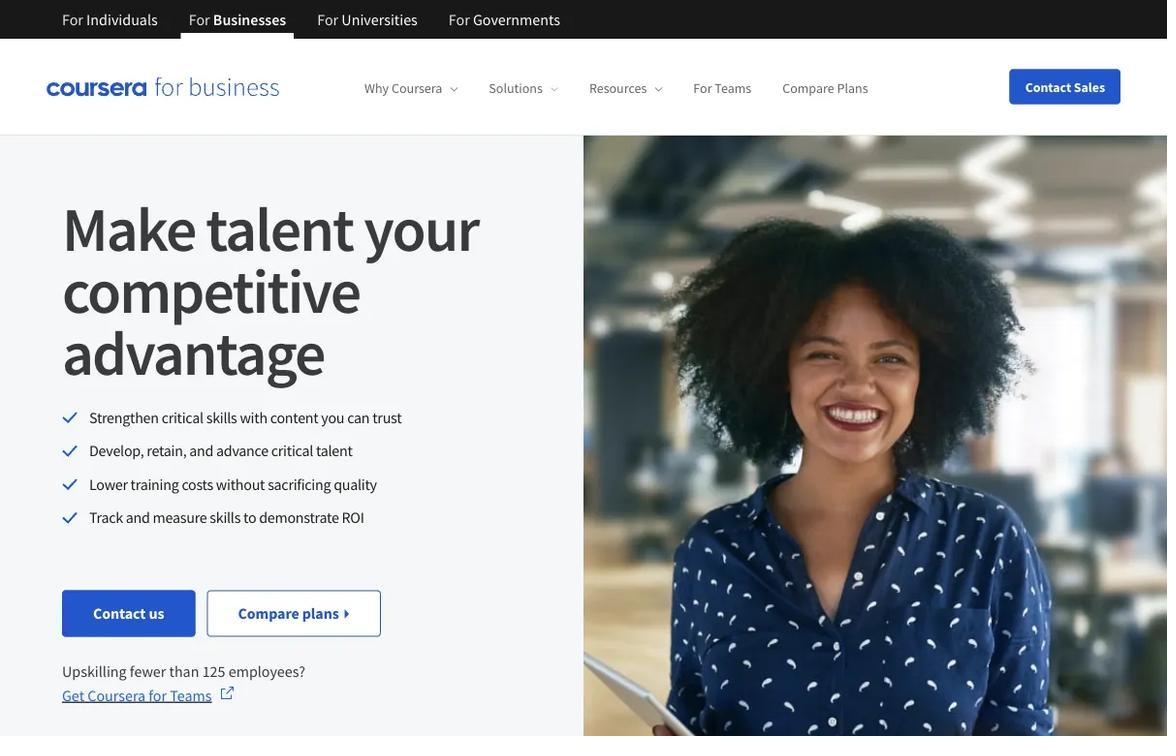Task type: describe. For each thing, give the bounding box(es) containing it.
track and measure skills to demonstrate roi
[[89, 508, 364, 528]]

0 horizontal spatial and
[[126, 508, 150, 528]]

1 vertical spatial talent
[[316, 441, 352, 461]]

sales
[[1074, 78, 1105, 95]]

contact sales button
[[1010, 69, 1121, 104]]

can
[[347, 408, 370, 427]]

for for businesses
[[189, 10, 210, 29]]

retain,
[[147, 441, 186, 461]]

for
[[149, 686, 167, 706]]

track
[[89, 508, 123, 528]]

talent inside make talent your competitive advantage
[[206, 190, 353, 268]]

for for governments
[[449, 10, 470, 29]]

get coursera for teams
[[62, 686, 212, 706]]

0 vertical spatial skills
[[206, 408, 237, 427]]

you
[[321, 408, 344, 427]]

contact for contact us
[[93, 604, 146, 624]]

1 horizontal spatial and
[[189, 441, 213, 461]]

businesses
[[213, 10, 286, 29]]

compare plans
[[782, 80, 868, 97]]

costs
[[182, 475, 213, 494]]

your
[[364, 190, 478, 268]]

solutions
[[489, 80, 543, 97]]

with
[[240, 408, 267, 427]]

1 horizontal spatial teams
[[715, 80, 751, 97]]

why coursera link
[[364, 80, 458, 97]]

▸
[[342, 604, 350, 624]]

for for universities
[[317, 10, 338, 29]]

fewer
[[130, 663, 166, 682]]

demonstrate
[[259, 508, 339, 528]]

training
[[130, 475, 179, 494]]

competitive
[[62, 252, 360, 330]]

content
[[270, 408, 318, 427]]

develop,
[[89, 441, 144, 461]]

individuals
[[86, 10, 158, 29]]

contact us button
[[62, 591, 195, 637]]

0 vertical spatial critical
[[162, 408, 203, 427]]

125
[[202, 663, 225, 682]]

advantage
[[62, 314, 324, 392]]

compare for compare plans
[[782, 80, 834, 97]]

plans
[[837, 80, 868, 97]]

compare plans ▸
[[238, 604, 350, 624]]

for universities
[[317, 10, 418, 29]]

1 vertical spatial teams
[[170, 686, 212, 706]]

banner navigation
[[47, 0, 576, 39]]

get
[[62, 686, 84, 706]]

resources link
[[589, 80, 662, 97]]

governments
[[473, 10, 560, 29]]



Task type: vqa. For each thing, say whether or not it's contained in the screenshot.
the today
no



Task type: locate. For each thing, give the bounding box(es) containing it.
contact us
[[93, 604, 164, 624]]

0 vertical spatial coursera
[[392, 80, 442, 97]]

plans
[[302, 604, 339, 624]]

and
[[189, 441, 213, 461], [126, 508, 150, 528]]

1 vertical spatial and
[[126, 508, 150, 528]]

and up costs
[[189, 441, 213, 461]]

1 horizontal spatial coursera
[[392, 80, 442, 97]]

talent
[[206, 190, 353, 268], [316, 441, 352, 461]]

trust
[[372, 408, 402, 427]]

teams left compare plans link
[[715, 80, 751, 97]]

skills left with at the bottom
[[206, 408, 237, 427]]

for businesses
[[189, 10, 286, 29]]

contact inside button
[[1025, 78, 1071, 95]]

skills left to at the bottom
[[210, 508, 240, 528]]

1 horizontal spatial critical
[[271, 441, 313, 461]]

compare inside button
[[238, 604, 299, 624]]

compare plans link
[[782, 80, 868, 97]]

develop, retain, and advance critical talent
[[89, 441, 352, 461]]

1 vertical spatial skills
[[210, 508, 240, 528]]

0 horizontal spatial contact
[[93, 604, 146, 624]]

coursera for get
[[87, 686, 146, 706]]

to
[[243, 508, 256, 528]]

for
[[62, 10, 83, 29], [189, 10, 210, 29], [317, 10, 338, 29], [449, 10, 470, 29], [693, 80, 712, 97]]

compare left plans at the right top of page
[[782, 80, 834, 97]]

universities
[[342, 10, 418, 29]]

1 vertical spatial critical
[[271, 441, 313, 461]]

for left universities on the left of page
[[317, 10, 338, 29]]

0 horizontal spatial compare
[[238, 604, 299, 624]]

advance
[[216, 441, 268, 461]]

measure
[[153, 508, 207, 528]]

1 horizontal spatial compare
[[782, 80, 834, 97]]

0 vertical spatial contact
[[1025, 78, 1071, 95]]

coursera down upskilling
[[87, 686, 146, 706]]

compare
[[782, 80, 834, 97], [238, 604, 299, 624]]

make talent your competitive advantage
[[62, 190, 478, 392]]

for teams link
[[693, 80, 751, 97]]

lower training costs without sacrificing quality
[[89, 475, 377, 494]]

for individuals
[[62, 10, 158, 29]]

0 vertical spatial teams
[[715, 80, 751, 97]]

contact left sales
[[1025, 78, 1071, 95]]

skills
[[206, 408, 237, 427], [210, 508, 240, 528]]

for left individuals
[[62, 10, 83, 29]]

0 vertical spatial talent
[[206, 190, 353, 268]]

upskilling fewer than 125 employees?
[[62, 663, 305, 682]]

contact for contact sales
[[1025, 78, 1071, 95]]

critical down content
[[271, 441, 313, 461]]

coursera for why
[[392, 80, 442, 97]]

resources
[[589, 80, 647, 97]]

0 vertical spatial and
[[189, 441, 213, 461]]

why
[[364, 80, 389, 97]]

0 horizontal spatial coursera
[[87, 686, 146, 706]]

critical up 'retain,'
[[162, 408, 203, 427]]

teams down than in the left of the page
[[170, 686, 212, 706]]

compare left plans
[[238, 604, 299, 624]]

for governments
[[449, 10, 560, 29]]

contact
[[1025, 78, 1071, 95], [93, 604, 146, 624]]

why coursera
[[364, 80, 442, 97]]

1 horizontal spatial contact
[[1025, 78, 1071, 95]]

upskilling
[[62, 663, 127, 682]]

contact left us
[[93, 604, 146, 624]]

sacrificing
[[268, 475, 331, 494]]

for for individuals
[[62, 10, 83, 29]]

employees?
[[228, 663, 305, 682]]

make
[[62, 190, 195, 268]]

lower
[[89, 475, 128, 494]]

solutions link
[[489, 80, 558, 97]]

1 vertical spatial contact
[[93, 604, 146, 624]]

roi
[[342, 508, 364, 528]]

quality
[[334, 475, 377, 494]]

coursera for business image
[[47, 77, 279, 97]]

1 vertical spatial compare
[[238, 604, 299, 624]]

1 vertical spatial coursera
[[87, 686, 146, 706]]

compare plans ▸ button
[[207, 591, 381, 637]]

and right track
[[126, 508, 150, 528]]

0 horizontal spatial critical
[[162, 408, 203, 427]]

us
[[149, 604, 164, 624]]

contact sales
[[1025, 78, 1105, 95]]

without
[[216, 475, 265, 494]]

for right resources link
[[693, 80, 712, 97]]

0 horizontal spatial teams
[[170, 686, 212, 706]]

for left governments
[[449, 10, 470, 29]]

for left businesses
[[189, 10, 210, 29]]

contact inside button
[[93, 604, 146, 624]]

0 vertical spatial compare
[[782, 80, 834, 97]]

compare for compare plans ▸
[[238, 604, 299, 624]]

teams
[[715, 80, 751, 97], [170, 686, 212, 706]]

coursera right why
[[392, 80, 442, 97]]

than
[[169, 663, 199, 682]]

get coursera for teams link
[[62, 684, 235, 708]]

critical
[[162, 408, 203, 427], [271, 441, 313, 461]]

strengthen
[[89, 408, 159, 427]]

strengthen critical skills with content you can trust
[[89, 408, 402, 427]]

coursera
[[392, 80, 442, 97], [87, 686, 146, 706]]

for teams
[[693, 80, 751, 97]]



